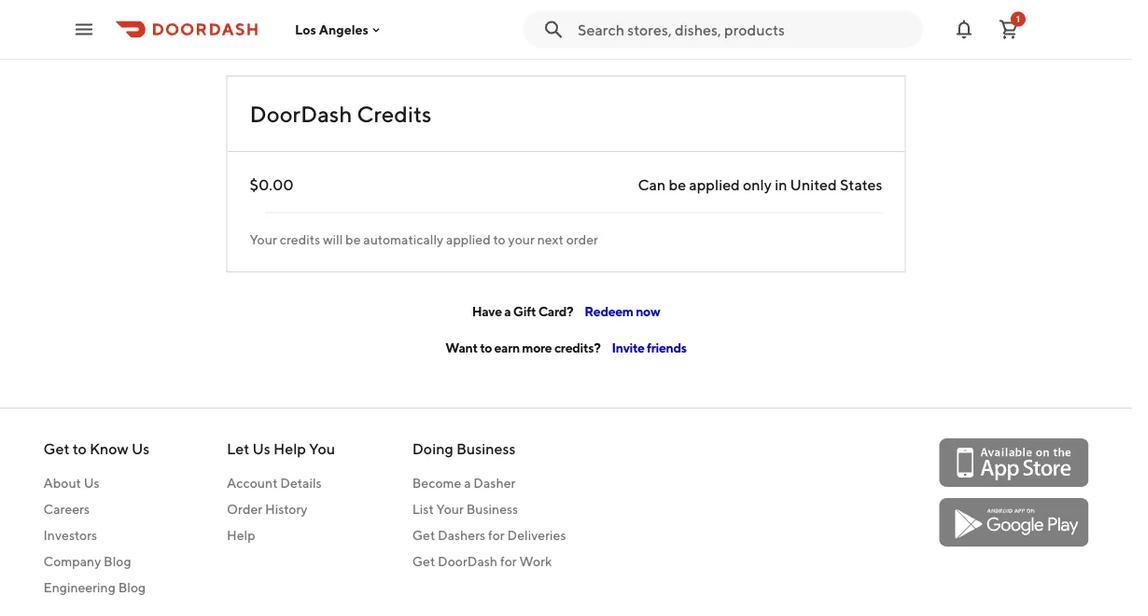 Task type: locate. For each thing, give the bounding box(es) containing it.
1 vertical spatial for
[[500, 554, 517, 569]]

get for get dashers for deliveries
[[412, 528, 435, 543]]

want to earn more credits?
[[445, 340, 601, 355]]

business up become a dasher link
[[456, 440, 516, 458]]

a for gift
[[504, 304, 511, 319]]

for for doordash
[[500, 554, 517, 569]]

0 vertical spatial be
[[669, 176, 686, 194]]

help down 'order'
[[227, 528, 255, 543]]

doordash
[[250, 100, 352, 127], [438, 554, 498, 569]]

doing business
[[412, 440, 516, 458]]

know
[[90, 440, 129, 458]]

doordash up "$0.00"
[[250, 100, 352, 127]]

0 vertical spatial get
[[43, 440, 70, 458]]

0 horizontal spatial doordash
[[250, 100, 352, 127]]

get dashers for deliveries link
[[412, 526, 566, 545]]

get doordash for work
[[412, 554, 552, 569]]

earn
[[494, 340, 520, 355]]

0 horizontal spatial be
[[345, 232, 361, 247]]

help
[[273, 440, 306, 458], [227, 528, 255, 543]]

open menu image
[[73, 18, 95, 41]]

for inside get dashers for deliveries 'link'
[[488, 528, 505, 543]]

los angeles
[[295, 22, 369, 37]]

to for more
[[480, 340, 492, 355]]

credits
[[280, 232, 320, 247]]

1 items, open order cart image
[[998, 18, 1020, 41]]

investors
[[43, 528, 97, 543]]

blog down the investors link
[[104, 554, 131, 569]]

0 vertical spatial to
[[493, 232, 506, 247]]

engineering blog
[[43, 580, 146, 596]]

a up the list your business
[[464, 476, 471, 491]]

doing
[[412, 440, 453, 458]]

for
[[488, 528, 505, 543], [500, 554, 517, 569]]

account
[[227, 476, 278, 491]]

business down become a dasher link
[[466, 502, 518, 517]]

get to know us
[[43, 440, 150, 458]]

in
[[775, 176, 787, 194]]

company blog
[[43, 554, 131, 569]]

1 vertical spatial get
[[412, 528, 435, 543]]

be right can
[[669, 176, 686, 194]]

1 horizontal spatial to
[[480, 340, 492, 355]]

engineering
[[43, 580, 116, 596]]

become a dasher
[[412, 476, 516, 491]]

0 horizontal spatial applied
[[446, 232, 491, 247]]

1 vertical spatial help
[[227, 528, 255, 543]]

us up careers link
[[84, 476, 99, 491]]

a inside become a dasher link
[[464, 476, 471, 491]]

to for us
[[73, 440, 87, 458]]

to left know
[[73, 440, 87, 458]]

let
[[227, 440, 249, 458]]

to left earn on the bottom of the page
[[480, 340, 492, 355]]

a
[[504, 304, 511, 319], [464, 476, 471, 491]]

your
[[250, 232, 277, 247], [436, 502, 464, 517]]

your credits will be automatically applied to your next order
[[250, 232, 598, 247]]

applied
[[689, 176, 740, 194], [446, 232, 491, 247]]

about us
[[43, 476, 99, 491]]

about
[[43, 476, 81, 491]]

about us link
[[43, 474, 150, 493]]

0 horizontal spatial your
[[250, 232, 277, 247]]

us right know
[[132, 440, 150, 458]]

company blog link
[[43, 553, 150, 571]]

us inside about us "link"
[[84, 476, 99, 491]]

now
[[636, 304, 660, 319]]

your right list
[[436, 502, 464, 517]]

a left gift
[[504, 304, 511, 319]]

1 vertical spatial doordash
[[438, 554, 498, 569]]

0 vertical spatial for
[[488, 528, 505, 543]]

1 vertical spatial to
[[480, 340, 492, 355]]

business
[[456, 440, 516, 458], [466, 502, 518, 517]]

0 vertical spatial applied
[[689, 176, 740, 194]]

for inside get doordash for work link
[[500, 554, 517, 569]]

1 horizontal spatial applied
[[689, 176, 740, 194]]

engineering blog link
[[43, 579, 150, 596]]

1 horizontal spatial a
[[504, 304, 511, 319]]

be right will
[[345, 232, 361, 247]]

1 button
[[990, 11, 1028, 48]]

blog
[[104, 554, 131, 569], [118, 580, 146, 596]]

can
[[638, 176, 666, 194]]

us
[[132, 440, 150, 458], [252, 440, 270, 458], [84, 476, 99, 491]]

to left the your
[[493, 232, 506, 247]]

doordash down dashers
[[438, 554, 498, 569]]

get doordash for work link
[[412, 553, 566, 571]]

1 vertical spatial blog
[[118, 580, 146, 596]]

will
[[323, 232, 343, 247]]

list
[[412, 502, 434, 517]]

get for get to know us
[[43, 440, 70, 458]]

for down list your business link
[[488, 528, 505, 543]]

you
[[309, 440, 335, 458]]

history
[[265, 502, 308, 517]]

to
[[493, 232, 506, 247], [480, 340, 492, 355], [73, 440, 87, 458]]

account details link
[[227, 474, 335, 493]]

0 horizontal spatial us
[[84, 476, 99, 491]]

get
[[43, 440, 70, 458], [412, 528, 435, 543], [412, 554, 435, 569]]

0 horizontal spatial to
[[73, 440, 87, 458]]

be
[[669, 176, 686, 194], [345, 232, 361, 247]]

us for let us help you
[[252, 440, 270, 458]]

2 horizontal spatial us
[[252, 440, 270, 458]]

1 vertical spatial your
[[436, 502, 464, 517]]

let us help you
[[227, 440, 335, 458]]

2 vertical spatial to
[[73, 440, 87, 458]]

order history link
[[227, 500, 335, 519]]

0 vertical spatial help
[[273, 440, 306, 458]]

for left work
[[500, 554, 517, 569]]

order
[[566, 232, 598, 247]]

0 horizontal spatial a
[[464, 476, 471, 491]]

us right let
[[252, 440, 270, 458]]

1 vertical spatial applied
[[446, 232, 491, 247]]

get inside 'link'
[[412, 528, 435, 543]]

0 vertical spatial blog
[[104, 554, 131, 569]]

dashers
[[438, 528, 486, 543]]

help left you
[[273, 440, 306, 458]]

automatically
[[363, 232, 444, 247]]

0 vertical spatial a
[[504, 304, 511, 319]]

1 horizontal spatial be
[[669, 176, 686, 194]]

become
[[412, 476, 462, 491]]

2 vertical spatial get
[[412, 554, 435, 569]]

credits
[[357, 100, 432, 127]]

applied left the your
[[446, 232, 491, 247]]

applied left only
[[689, 176, 740, 194]]

1 vertical spatial a
[[464, 476, 471, 491]]

your left credits
[[250, 232, 277, 247]]

blog down company blog link
[[118, 580, 146, 596]]

invite friends
[[612, 340, 687, 355]]

1 horizontal spatial doordash
[[438, 554, 498, 569]]



Task type: vqa. For each thing, say whether or not it's contained in the screenshot.
'Zoom Out' ICON
no



Task type: describe. For each thing, give the bounding box(es) containing it.
next
[[537, 232, 564, 247]]

for for dashers
[[488, 528, 505, 543]]

0 horizontal spatial help
[[227, 528, 255, 543]]

los
[[295, 22, 316, 37]]

1 horizontal spatial help
[[273, 440, 306, 458]]

united
[[790, 176, 837, 194]]

Store search: begin typing to search for stores available on DoorDash text field
[[578, 19, 912, 40]]

gift
[[513, 304, 536, 319]]

us for about us
[[84, 476, 99, 491]]

$0.00
[[250, 176, 294, 194]]

details
[[280, 476, 322, 491]]

your
[[508, 232, 535, 247]]

friends
[[647, 340, 687, 355]]

help link
[[227, 526, 335, 545]]

0 vertical spatial your
[[250, 232, 277, 247]]

invite friends link
[[612, 340, 687, 355]]

investors link
[[43, 526, 150, 545]]

redeem
[[585, 304, 634, 319]]

credits?
[[554, 340, 601, 355]]

notification bell image
[[953, 18, 975, 41]]

order history
[[227, 502, 308, 517]]

become a dasher link
[[412, 474, 566, 493]]

blog for engineering blog
[[118, 580, 146, 596]]

list your business link
[[412, 500, 566, 519]]

2 horizontal spatial to
[[493, 232, 506, 247]]

have a gift card?
[[472, 304, 573, 319]]

more
[[522, 340, 552, 355]]

1 horizontal spatial us
[[132, 440, 150, 458]]

get for get doordash for work
[[412, 554, 435, 569]]

a for dasher
[[464, 476, 471, 491]]

want
[[445, 340, 478, 355]]

redeem now link
[[585, 304, 660, 319]]

have
[[472, 304, 502, 319]]

angeles
[[319, 22, 369, 37]]

can be applied only in united states
[[638, 176, 883, 194]]

doordash credits
[[250, 100, 432, 127]]

1 vertical spatial be
[[345, 232, 361, 247]]

company
[[43, 554, 101, 569]]

blog for company blog
[[104, 554, 131, 569]]

1 horizontal spatial your
[[436, 502, 464, 517]]

states
[[840, 176, 883, 194]]

account details
[[227, 476, 322, 491]]

get dashers for deliveries
[[412, 528, 566, 543]]

invite
[[612, 340, 645, 355]]

careers link
[[43, 500, 150, 519]]

dasher
[[474, 476, 516, 491]]

deliveries
[[507, 528, 566, 543]]

1 vertical spatial business
[[466, 502, 518, 517]]

list your business
[[412, 502, 518, 517]]

work
[[519, 554, 552, 569]]

only
[[743, 176, 772, 194]]

card?
[[538, 304, 573, 319]]

0 vertical spatial doordash
[[250, 100, 352, 127]]

los angeles button
[[295, 22, 384, 37]]

0 vertical spatial business
[[456, 440, 516, 458]]

order
[[227, 502, 262, 517]]

1
[[1017, 14, 1020, 24]]

careers
[[43, 502, 90, 517]]

redeem now
[[585, 304, 660, 319]]



